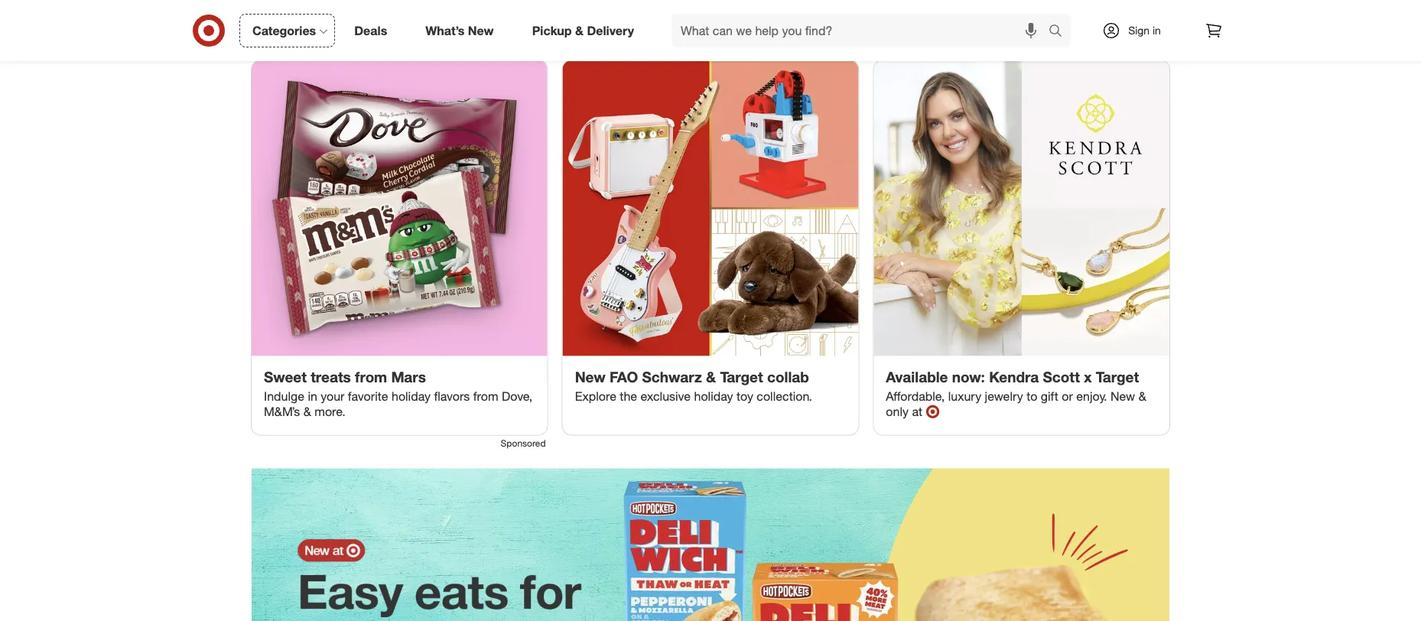Task type: vqa. For each thing, say whether or not it's contained in the screenshot.
What's New LINK on the top of page
yes



Task type: describe. For each thing, give the bounding box(es) containing it.
deals
[[354, 23, 387, 38]]

1 horizontal spatial from
[[473, 389, 499, 404]]

apple
[[462, 28, 490, 41]]

clearance
[[1077, 28, 1126, 41]]

sign
[[1129, 24, 1150, 37]]

more.
[[315, 405, 346, 420]]

scott
[[1043, 368, 1080, 386]]

collection.
[[757, 389, 813, 404]]

categories link
[[239, 14, 335, 47]]

to
[[1027, 389, 1038, 404]]

What can we help you find? suggestions appear below search field
[[672, 14, 1053, 47]]

luxury
[[949, 389, 982, 404]]

flavors
[[434, 389, 470, 404]]

the
[[620, 389, 637, 404]]

search
[[1042, 25, 1079, 39]]

pickup
[[532, 23, 572, 38]]

mars
[[391, 368, 426, 386]]

categories
[[252, 23, 316, 38]]

schwarz
[[642, 368, 702, 386]]

now:
[[952, 368, 985, 386]]

your
[[321, 389, 345, 404]]

clearance link
[[1023, 0, 1180, 42]]

or
[[1062, 389, 1073, 404]]

& inside affordable, luxury jewelry to gift or enjoy. new & only at
[[1139, 389, 1147, 404]]

0 horizontal spatial new
[[468, 23, 494, 38]]

apple link
[[398, 0, 554, 42]]

jewelry
[[985, 389, 1024, 404]]

delivery
[[587, 23, 634, 38]]

sweet treats from mars indulge in your favorite holiday flavors from dove, m&m's & more.
[[264, 368, 533, 420]]

holiday inside new fao schwarz & target collab explore the exclusive holiday toy collection.
[[694, 389, 733, 404]]

grocery
[[613, 28, 652, 41]]

enjoy.
[[1077, 389, 1108, 404]]

available now: kendra scott x target
[[886, 368, 1139, 386]]

outdoors
[[320, 28, 365, 41]]

at
[[912, 405, 923, 420]]

sports & outdoors
[[275, 28, 365, 41]]

explore
[[575, 389, 617, 404]]

collab
[[767, 368, 809, 386]]

sign in
[[1129, 24, 1161, 37]]



Task type: locate. For each thing, give the bounding box(es) containing it.
in left your
[[308, 389, 317, 404]]

& inside sweet treats from mars indulge in your favorite holiday flavors from dove, m&m's & more.
[[304, 405, 311, 420]]

essentials
[[792, 28, 841, 41]]

new
[[468, 23, 494, 38], [575, 368, 606, 386], [1111, 389, 1136, 404]]

1 horizontal spatial holiday
[[694, 389, 733, 404]]

target
[[720, 368, 763, 386], [1096, 368, 1139, 386]]

advertisement region
[[252, 469, 1170, 621]]

1 vertical spatial new
[[575, 368, 606, 386]]

affordable, luxury jewelry to gift or enjoy. new & only at
[[886, 389, 1147, 420]]

what's new link
[[413, 14, 513, 47]]

& right schwarz
[[706, 368, 716, 386]]

target up the toy
[[720, 368, 763, 386]]

deals link
[[341, 14, 406, 47]]

target right the x
[[1096, 368, 1139, 386]]

& right pickup
[[575, 23, 584, 38]]

household essentials
[[737, 28, 841, 41]]

kendra
[[989, 368, 1039, 386]]

1 target from the left
[[720, 368, 763, 386]]

x
[[1084, 368, 1092, 386]]

household
[[737, 28, 789, 41]]

1 horizontal spatial target
[[1096, 368, 1139, 386]]

0 vertical spatial in
[[1153, 24, 1161, 37]]

affordable,
[[886, 389, 945, 404]]

in
[[1153, 24, 1161, 37], [308, 389, 317, 404]]

toy
[[737, 389, 754, 404]]

& right sports
[[310, 28, 317, 41]]

& left more.
[[304, 405, 311, 420]]

pickup & delivery
[[532, 23, 634, 38]]

available
[[886, 368, 948, 386]]

new up explore
[[575, 368, 606, 386]]

search button
[[1042, 14, 1079, 50]]

fao
[[610, 368, 638, 386]]

favorite
[[348, 389, 388, 404]]

2 horizontal spatial new
[[1111, 389, 1136, 404]]

2 vertical spatial new
[[1111, 389, 1136, 404]]

0 vertical spatial new
[[468, 23, 494, 38]]

sign in link
[[1090, 14, 1185, 47]]

sports & outdoors link
[[242, 0, 398, 42]]

treats
[[311, 368, 351, 386]]

pickup & delivery link
[[519, 14, 653, 47]]

2 holiday from the left
[[694, 389, 733, 404]]

1 vertical spatial from
[[473, 389, 499, 404]]

what's new
[[426, 23, 494, 38]]

holiday
[[392, 389, 431, 404], [694, 389, 733, 404]]

household essentials link
[[711, 0, 867, 42]]

2 target from the left
[[1096, 368, 1139, 386]]

from up favorite
[[355, 368, 387, 386]]

gift
[[1041, 389, 1059, 404]]

new inside new fao schwarz & target collab explore the exclusive holiday toy collection.
[[575, 368, 606, 386]]

new right enjoy.
[[1111, 389, 1136, 404]]

1 vertical spatial in
[[308, 389, 317, 404]]

1 horizontal spatial in
[[1153, 24, 1161, 37]]

indulge
[[264, 389, 304, 404]]

◎
[[926, 405, 940, 420]]

from left dove,
[[473, 389, 499, 404]]

new inside affordable, luxury jewelry to gift or enjoy. new & only at
[[1111, 389, 1136, 404]]

1 holiday from the left
[[392, 389, 431, 404]]

1 horizontal spatial new
[[575, 368, 606, 386]]

0 vertical spatial from
[[355, 368, 387, 386]]

in right sign
[[1153, 24, 1161, 37]]

0 horizontal spatial holiday
[[392, 389, 431, 404]]

new fao schwarz & target collab explore the exclusive holiday toy collection.
[[575, 368, 813, 404]]

in inside sweet treats from mars indulge in your favorite holiday flavors from dove, m&m's & more.
[[308, 389, 317, 404]]

&
[[575, 23, 584, 38], [310, 28, 317, 41], [706, 368, 716, 386], [1139, 389, 1147, 404], [304, 405, 311, 420]]

0 horizontal spatial from
[[355, 368, 387, 386]]

& inside new fao schwarz & target collab explore the exclusive holiday toy collection.
[[706, 368, 716, 386]]

exclusive
[[641, 389, 691, 404]]

grocery link
[[554, 0, 711, 42]]

sweet
[[264, 368, 307, 386]]

what's
[[426, 23, 465, 38]]

holiday left the toy
[[694, 389, 733, 404]]

holiday inside sweet treats from mars indulge in your favorite holiday flavors from dove, m&m's & more.
[[392, 389, 431, 404]]

m&m's
[[264, 405, 300, 420]]

from
[[355, 368, 387, 386], [473, 389, 499, 404]]

target inside new fao schwarz & target collab explore the exclusive holiday toy collection.
[[720, 368, 763, 386]]

0 horizontal spatial in
[[308, 389, 317, 404]]

holiday down mars
[[392, 389, 431, 404]]

only
[[886, 405, 909, 420]]

new right the what's
[[468, 23, 494, 38]]

dove,
[[502, 389, 533, 404]]

sports
[[275, 28, 307, 41]]

& right enjoy.
[[1139, 389, 1147, 404]]

0 horizontal spatial target
[[720, 368, 763, 386]]



